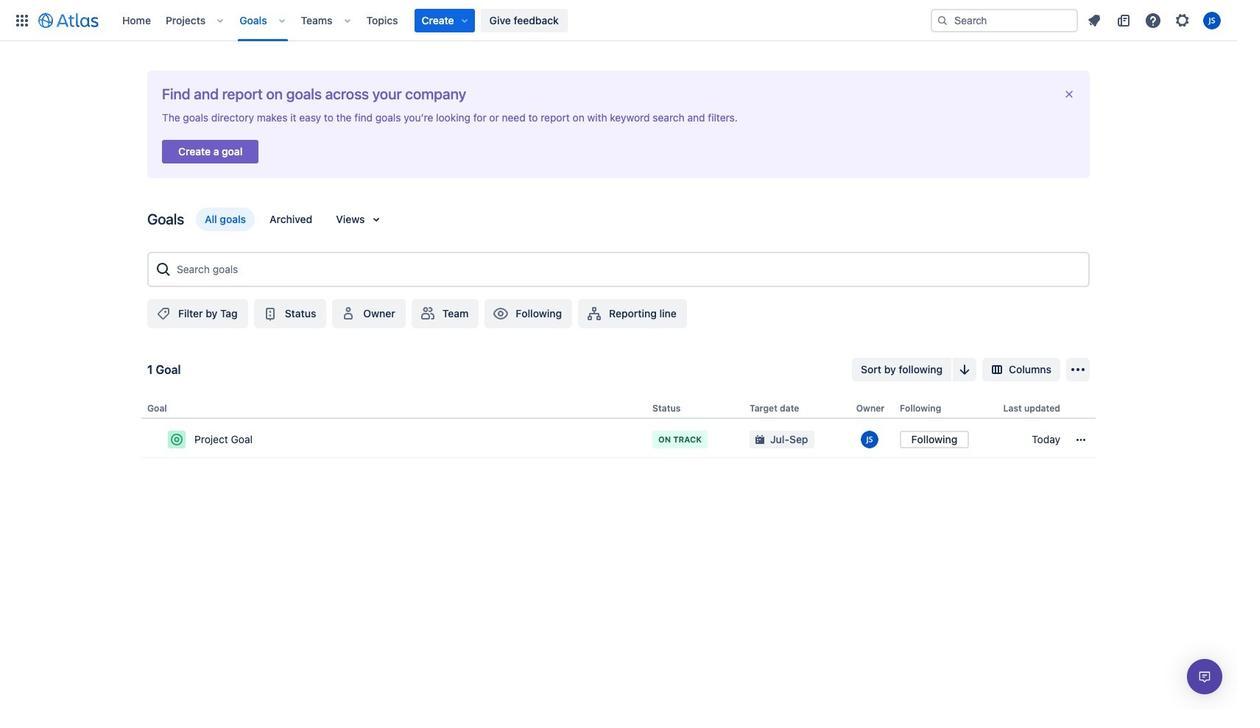 Task type: vqa. For each thing, say whether or not it's contained in the screenshot.
search goals field on the top
yes



Task type: locate. For each thing, give the bounding box(es) containing it.
search goals image
[[155, 261, 172, 278]]

help image
[[1145, 11, 1162, 29]]

banner
[[0, 0, 1238, 41]]

project goal image
[[171, 434, 183, 446]]



Task type: describe. For each thing, give the bounding box(es) containing it.
Search field
[[931, 8, 1078, 32]]

status image
[[261, 305, 279, 323]]

top element
[[9, 0, 931, 41]]

switch to... image
[[13, 11, 31, 29]]

close banner image
[[1064, 88, 1075, 100]]

label image
[[155, 305, 172, 323]]

reverse sort order image
[[956, 361, 974, 379]]

settings image
[[1174, 11, 1192, 29]]

following image
[[492, 305, 510, 323]]

notifications image
[[1086, 11, 1103, 29]]

account image
[[1204, 11, 1221, 29]]

search image
[[937, 14, 949, 26]]

Search goals field
[[172, 256, 1083, 283]]



